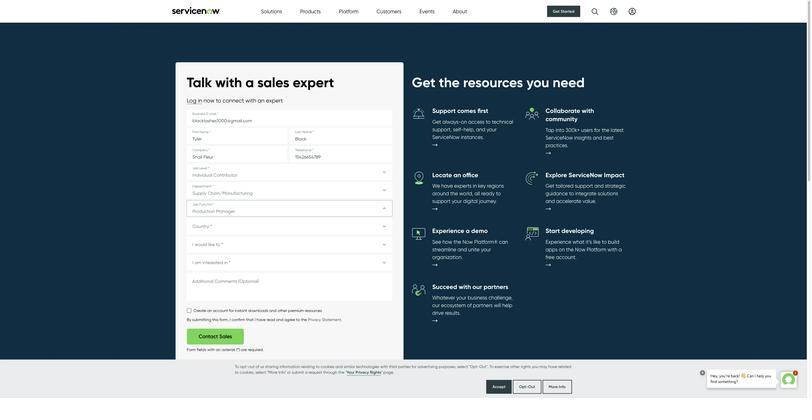 Task type: vqa. For each thing, say whether or not it's contained in the screenshot.


Task type: describe. For each thing, give the bounding box(es) containing it.
now inside experience what it's like to build apps on the now platform with a free account.
[[575, 247, 586, 253]]

see
[[433, 239, 441, 245]]

start
[[546, 227, 560, 235]]

now inside see how the now platform® can streamline and unite your organization.
[[463, 239, 473, 245]]

get started
[[553, 9, 575, 14]]

servicenow inside get always-on access to technical support, self-help, and your servicenow instances.
[[433, 134, 460, 140]]

info"
[[279, 370, 286, 375]]

0 vertical spatial other
[[278, 309, 287, 313]]

with inside experience what it's like to build apps on the now platform with a free account.
[[608, 247, 618, 253]]

Company text field
[[187, 146, 287, 162]]

or
[[287, 370, 291, 375]]

for inside tap into 300k+ users for the latest servicenow insights and best practices.
[[595, 127, 601, 133]]

the inside see how the now platform® can streamline and unite your organization.
[[454, 239, 462, 245]]

related
[[559, 365, 572, 369]]

to right now
[[216, 97, 221, 104]]

connect
[[223, 97, 244, 104]]

and down guidance
[[546, 198, 555, 204]]

the inside tap into 300k+ users for the latest servicenow insights and best practices.
[[602, 127, 610, 133]]

how
[[443, 239, 453, 245]]

have inside the to opt-out of us sharing information relating to cookies and similar technologies with third parties for advertising purposes, select "opt-out".  to exercise other rights you may have related to cookies, select "more info" or submit a request through the "
[[549, 365, 558, 369]]

whatever your business challenge, our ecosystem of partners will help drive results.
[[433, 295, 513, 316]]

that
[[246, 318, 254, 322]]

collaborate with community
[[546, 107, 594, 123]]

advertising
[[418, 365, 438, 369]]

form
[[187, 348, 196, 352]]

get tailored support and strategic guidance to integrate solutions and accelerate value.
[[546, 183, 626, 204]]

support inside we have experts in key regions around the world, all ready to support your digital journey.
[[433, 198, 451, 204]]

page.
[[384, 370, 394, 375]]

experience for experience what it's like to build apps on the now platform with a free account.
[[546, 239, 572, 245]]

all
[[475, 191, 480, 197]]

journey.
[[479, 198, 497, 204]]

Last Name text field
[[290, 128, 392, 144]]

create an account for instant downloads and other premium resources
[[194, 309, 322, 313]]

with right fields
[[207, 348, 215, 352]]

about
[[453, 8, 467, 14]]

and inside see how the now platform® can streamline and unite your organization.
[[458, 247, 467, 253]]

customers button
[[377, 8, 402, 15]]

other inside the to opt-out of us sharing information relating to cookies and similar technologies with third parties for advertising purposes, select "opt-out".  to exercise other rights you may have related to cookies, select "more info" or submit a request through the "
[[510, 365, 520, 369]]

support inside the get tailored support and strategic guidance to integrate solutions and accelerate value.
[[575, 183, 593, 189]]

Business E-mail text field
[[187, 110, 392, 126]]

purposes,
[[439, 365, 456, 369]]

world,
[[460, 191, 474, 197]]

downloads
[[248, 309, 268, 313]]

will
[[494, 303, 501, 309]]

digital
[[463, 198, 478, 204]]

apps
[[546, 247, 558, 253]]

and right read
[[276, 318, 283, 322]]

0 vertical spatial expert
[[293, 74, 334, 91]]

0 horizontal spatial privacy
[[308, 318, 321, 322]]

opt-out button
[[513, 380, 542, 394]]

get for get the resources you need
[[412, 74, 436, 91]]

create
[[194, 309, 206, 313]]

tap
[[546, 127, 555, 133]]

streamline
[[433, 247, 457, 253]]

best
[[604, 135, 614, 141]]

with inside collaborate with community
[[582, 107, 594, 115]]

locate
[[433, 171, 452, 179]]

your privacy rights link
[[347, 370, 381, 376]]

opt-
[[519, 384, 528, 390]]

Telephone telephone field
[[290, 146, 392, 162]]

partners inside "whatever your business challenge, our ecosystem of partners will help drive results."
[[473, 303, 493, 309]]

1 vertical spatial expert
[[266, 97, 283, 104]]

sales
[[219, 334, 232, 340]]

" inside the to opt-out of us sharing information relating to cookies and similar technologies with third parties for advertising purposes, select "opt-out".  to exercise other rights you may have related to cookies, select "more info" or submit a request through the "
[[346, 370, 347, 375]]

and up solutions
[[595, 183, 604, 189]]

agree
[[284, 318, 295, 322]]

a left demo at the right
[[466, 227, 470, 235]]

instances.
[[461, 134, 484, 140]]

customers
[[377, 8, 402, 14]]

our inside "whatever your business challenge, our ecosystem of partners will help drive results."
[[433, 303, 440, 309]]

out
[[528, 384, 535, 390]]

required.
[[248, 348, 264, 352]]

started
[[561, 9, 575, 14]]

rights
[[370, 370, 381, 375]]

" inside your privacy rights " page.
[[381, 370, 383, 375]]

go to servicenow account image
[[629, 8, 636, 15]]

1 vertical spatial have
[[257, 318, 266, 322]]

we
[[433, 183, 440, 189]]

request
[[309, 370, 322, 375]]

support comes first
[[433, 107, 489, 115]]

platform inside experience what it's like to build apps on the now platform with a free account.
[[587, 247, 607, 253]]

insights
[[574, 135, 592, 141]]

1 i from the left
[[230, 318, 231, 322]]

may
[[540, 365, 548, 369]]

with up connect
[[215, 74, 242, 91]]

whatever
[[433, 295, 455, 301]]

1 horizontal spatial resources
[[463, 74, 523, 91]]

to right agree
[[296, 318, 300, 322]]

on inside get always-on access to technical support, self-help, and your servicenow instances.
[[461, 119, 467, 125]]

locate an office
[[433, 171, 479, 179]]

you inside the to opt-out of us sharing information relating to cookies and similar technologies with third parties for advertising purposes, select "opt-out".  to exercise other rights you may have related to cookies, select "more info" or submit a request through the "
[[532, 365, 539, 369]]

out
[[249, 365, 255, 369]]

parties
[[398, 365, 411, 369]]

contact sales
[[199, 334, 232, 340]]

build
[[608, 239, 620, 245]]

the inside we have experts in key regions around the world, all ready to support your digital journey.
[[451, 191, 458, 197]]

log in now to connect with an expert
[[187, 97, 283, 104]]

to up request
[[316, 365, 320, 369]]

experience what it's like to build apps on the now platform with a free account.
[[546, 239, 622, 260]]

0 vertical spatial platform
[[339, 8, 359, 14]]

your inside get always-on access to technical support, self-help, and your servicenow instances.
[[487, 127, 497, 133]]

form fields with an asterisk (*) are required.
[[187, 348, 264, 352]]

have inside we have experts in key regions around the world, all ready to support your digital journey.
[[442, 183, 453, 189]]

with up business
[[459, 283, 471, 291]]

servicenow up the get tailored support and strategic guidance to integrate solutions and accelerate value.
[[569, 171, 603, 179]]

tap into 300k+ users for the latest servicenow insights and best practices.
[[546, 127, 624, 148]]

for inside the to opt-out of us sharing information relating to cookies and similar technologies with third parties for advertising purposes, select "opt-out".  to exercise other rights you may have related to cookies, select "more info" or submit a request through the "
[[412, 365, 417, 369]]

contact sales button
[[187, 329, 244, 345]]

to inside experience what it's like to build apps on the now platform with a free account.
[[602, 239, 607, 245]]

self-
[[453, 127, 464, 133]]

asterisk
[[222, 348, 235, 352]]

through
[[323, 370, 338, 375]]

to left cookies,
[[235, 370, 239, 375]]

of inside "whatever your business challenge, our ecosystem of partners will help drive results."
[[467, 303, 472, 309]]

to inside we have experts in key regions around the world, all ready to support your digital journey.
[[496, 191, 501, 197]]

information
[[280, 365, 300, 369]]

practices.
[[546, 142, 569, 148]]

can
[[499, 239, 508, 245]]

like
[[594, 239, 601, 245]]

latest
[[611, 127, 624, 133]]

by submitting this form, i confirm that i have read and agree to the privacy statement .
[[187, 318, 342, 322]]

ecosystem
[[441, 303, 466, 309]]

servicenow inside tap into 300k+ users for the latest servicenow insights and best practices.
[[546, 135, 573, 141]]

more info button
[[543, 380, 572, 394]]

0 vertical spatial partners
[[484, 283, 509, 291]]

an right create
[[207, 309, 212, 313]]



Task type: locate. For each thing, give the bounding box(es) containing it.
sales
[[257, 74, 289, 91]]

servicenow down into
[[546, 135, 573, 141]]

1 horizontal spatial "
[[381, 370, 383, 375]]

a
[[246, 74, 254, 91], [466, 227, 470, 235], [619, 247, 622, 253], [305, 370, 308, 375]]

1 horizontal spatial now
[[575, 247, 586, 253]]

1 vertical spatial select
[[255, 370, 266, 375]]

2 to from the left
[[490, 365, 494, 369]]

to right "like" on the bottom
[[602, 239, 607, 245]]

talk
[[187, 74, 212, 91]]

on up account. on the bottom of the page
[[559, 247, 565, 253]]

get inside get started 'link'
[[553, 9, 560, 14]]

your up ecosystem
[[457, 295, 467, 301]]

select left "opt-
[[457, 365, 468, 369]]

to right access
[[486, 119, 491, 125]]

0 vertical spatial of
[[467, 303, 472, 309]]

with up users
[[582, 107, 594, 115]]

cookies
[[321, 365, 335, 369]]

drive
[[433, 310, 444, 316]]

1 horizontal spatial platform
[[587, 247, 607, 253]]

2 vertical spatial for
[[412, 365, 417, 369]]

get for get started
[[553, 9, 560, 14]]

office
[[463, 171, 479, 179]]

1 vertical spatial support
[[433, 198, 451, 204]]

to left opt- on the bottom
[[235, 365, 239, 369]]

1 horizontal spatial on
[[559, 247, 565, 253]]

select
[[457, 365, 468, 369], [255, 370, 266, 375]]

0 vertical spatial support
[[575, 183, 593, 189]]

on inside experience what it's like to build apps on the now platform with a free account.
[[559, 247, 565, 253]]

read
[[267, 318, 275, 322]]

0 vertical spatial select
[[457, 365, 468, 369]]

explore
[[546, 171, 567, 179]]

" left page.
[[381, 370, 383, 375]]

0 vertical spatial in
[[198, 97, 202, 104]]

1 vertical spatial other
[[510, 365, 520, 369]]

and inside get always-on access to technical support, self-help, and your servicenow instances.
[[476, 127, 486, 133]]

1 vertical spatial experience
[[546, 239, 572, 245]]

a down build
[[619, 247, 622, 253]]

on
[[461, 119, 467, 125], [559, 247, 565, 253]]

what
[[573, 239, 585, 245]]

0 horizontal spatial "
[[346, 370, 347, 375]]

in left the key
[[473, 183, 477, 189]]

confirm
[[232, 318, 245, 322]]

None text field
[[187, 273, 392, 301]]

2 " from the left
[[381, 370, 383, 375]]

challenge,
[[489, 295, 513, 301]]

get for get tailored support and strategic guidance to integrate solutions and accelerate value.
[[546, 183, 555, 189]]

in right log
[[198, 97, 202, 104]]

access
[[469, 119, 485, 125]]

our up business
[[473, 283, 482, 291]]

third
[[389, 365, 397, 369]]

and left similar
[[336, 365, 343, 369]]

community
[[546, 115, 578, 123]]

0 vertical spatial privacy
[[308, 318, 321, 322]]

have
[[442, 183, 453, 189], [257, 318, 266, 322], [549, 365, 558, 369]]

partners
[[484, 283, 509, 291], [473, 303, 493, 309]]

with down build
[[608, 247, 618, 253]]

account
[[213, 309, 228, 313]]

experience up how
[[433, 227, 464, 235]]

to
[[235, 365, 239, 369], [490, 365, 494, 369]]

support up integrate
[[575, 183, 593, 189]]

1 " from the left
[[346, 370, 347, 375]]

0 horizontal spatial i
[[230, 318, 231, 322]]

have right may
[[549, 365, 558, 369]]

1 to from the left
[[235, 365, 239, 369]]

1 vertical spatial now
[[575, 247, 586, 253]]

of left us
[[256, 365, 259, 369]]

free
[[546, 254, 555, 260]]

experience up apps
[[546, 239, 572, 245]]

now down what
[[575, 247, 586, 253]]

products
[[300, 8, 321, 14]]

" down similar
[[346, 370, 347, 375]]

to right out".
[[490, 365, 494, 369]]

1 horizontal spatial our
[[473, 283, 482, 291]]

privacy statement link
[[308, 318, 341, 322]]

for
[[595, 127, 601, 133], [229, 309, 234, 313], [412, 365, 417, 369]]

your
[[487, 127, 497, 133], [452, 198, 462, 204], [481, 247, 491, 253], [457, 295, 467, 301]]

1 vertical spatial privacy
[[356, 370, 369, 375]]

around
[[433, 191, 449, 197]]

log
[[187, 97, 197, 104]]

and up read
[[269, 309, 277, 313]]

get for get always-on access to technical support, self-help, and your servicenow instances.
[[433, 119, 441, 125]]

1 vertical spatial resources
[[305, 309, 322, 313]]

resources
[[463, 74, 523, 91], [305, 309, 322, 313]]

submit
[[292, 370, 304, 375]]

always-
[[443, 119, 461, 125]]

comes
[[458, 107, 476, 115]]

privacy left statement
[[308, 318, 321, 322]]

0 vertical spatial experience
[[433, 227, 464, 235]]

to inside the get tailored support and strategic guidance to integrate solutions and accelerate value.
[[569, 191, 574, 197]]

out".
[[480, 365, 489, 369]]

an up experts
[[454, 171, 461, 179]]

support
[[433, 107, 456, 115]]

of inside the to opt-out of us sharing information relating to cookies and similar technologies with third parties for advertising purposes, select "opt-out".  to exercise other rights you may have related to cookies, select "more info" or submit a request through the "
[[256, 365, 259, 369]]

1 vertical spatial for
[[229, 309, 234, 313]]

partners up challenge,
[[484, 283, 509, 291]]

instant
[[235, 309, 247, 313]]

other up agree
[[278, 309, 287, 313]]

accept button
[[487, 380, 512, 394]]

1 horizontal spatial select
[[457, 365, 468, 369]]

with inside the to opt-out of us sharing information relating to cookies and similar technologies with third parties for advertising purposes, select "opt-out".  to exercise other rights you may have related to cookies, select "more info" or submit a request through the "
[[380, 365, 388, 369]]

expert
[[293, 74, 334, 91], [266, 97, 283, 104]]

fields
[[197, 348, 206, 352]]

0 horizontal spatial on
[[461, 119, 467, 125]]

0 horizontal spatial select
[[255, 370, 266, 375]]

the inside the to opt-out of us sharing information relating to cookies and similar technologies with third parties for advertising purposes, select "opt-out".  to exercise other rights you may have related to cookies, select "more info" or submit a request through the "
[[338, 370, 345, 375]]

your down world,
[[452, 198, 462, 204]]

and left best
[[593, 135, 603, 141]]

more info
[[549, 384, 566, 390]]

about button
[[453, 8, 467, 15]]

for right users
[[595, 127, 601, 133]]

succeed with our partners
[[433, 283, 509, 291]]

0 horizontal spatial for
[[229, 309, 234, 313]]

"more
[[267, 370, 278, 375]]

have down downloads
[[257, 318, 266, 322]]

value.
[[583, 198, 597, 204]]

servicenow down the support,
[[433, 134, 460, 140]]

and down access
[[476, 127, 486, 133]]

1 horizontal spatial expert
[[293, 74, 334, 91]]

select down us
[[255, 370, 266, 375]]

0 horizontal spatial expert
[[266, 97, 283, 104]]

1 vertical spatial on
[[559, 247, 565, 253]]

an down talk with a sales expert
[[258, 97, 265, 104]]

get inside get always-on access to technical support, self-help, and your servicenow instances.
[[433, 119, 441, 125]]

accelerate
[[556, 198, 582, 204]]

0 vertical spatial our
[[473, 283, 482, 291]]

ready
[[481, 191, 495, 197]]

0 horizontal spatial resources
[[305, 309, 322, 313]]

0 vertical spatial you
[[527, 74, 550, 91]]

an left "asterisk"
[[216, 348, 221, 352]]

1 horizontal spatial other
[[510, 365, 520, 369]]

solutions button
[[261, 8, 282, 15]]

to inside get always-on access to technical support, self-help, and your servicenow instances.
[[486, 119, 491, 125]]

0 horizontal spatial in
[[198, 97, 202, 104]]

our up drive
[[433, 303, 440, 309]]

experts
[[454, 183, 472, 189]]

0 vertical spatial on
[[461, 119, 467, 125]]

log in link
[[187, 97, 202, 104]]

statement
[[322, 318, 341, 322]]

0 horizontal spatial have
[[257, 318, 266, 322]]

privacy
[[308, 318, 321, 322], [356, 370, 369, 375]]

have up the around
[[442, 183, 453, 189]]

help,
[[464, 127, 475, 133]]

0 horizontal spatial of
[[256, 365, 259, 369]]

i right form,
[[230, 318, 231, 322]]

1 horizontal spatial experience
[[546, 239, 572, 245]]

your
[[347, 370, 355, 375]]

0 vertical spatial now
[[463, 239, 473, 245]]

info
[[559, 384, 566, 390]]

are
[[241, 348, 247, 352]]

1 vertical spatial partners
[[473, 303, 493, 309]]

and inside the to opt-out of us sharing information relating to cookies and similar technologies with third parties for advertising purposes, select "opt-out".  to exercise other rights you may have related to cookies, select "more info" or submit a request through the "
[[336, 365, 343, 369]]

with right connect
[[246, 97, 256, 104]]

account.
[[556, 254, 577, 260]]

other left rights
[[510, 365, 520, 369]]

and
[[476, 127, 486, 133], [593, 135, 603, 141], [595, 183, 604, 189], [546, 198, 555, 204], [458, 247, 467, 253], [269, 309, 277, 313], [276, 318, 283, 322], [336, 365, 343, 369]]

1 horizontal spatial for
[[412, 365, 417, 369]]

with up page.
[[380, 365, 388, 369]]

other
[[278, 309, 287, 313], [510, 365, 520, 369]]

1 vertical spatial you
[[532, 365, 539, 369]]

for right parties at bottom
[[412, 365, 417, 369]]

impact
[[604, 171, 625, 179]]

0 vertical spatial have
[[442, 183, 453, 189]]

support down the around
[[433, 198, 451, 204]]

1 horizontal spatial i
[[255, 318, 256, 322]]

key
[[478, 183, 486, 189]]

integrate
[[575, 191, 597, 197]]

a inside experience what it's like to build apps on the now platform with a free account.
[[619, 247, 622, 253]]

your down technical
[[487, 127, 497, 133]]

sharing
[[265, 365, 279, 369]]

submitting
[[192, 318, 211, 322]]

servicenow image
[[171, 7, 221, 14]]

1 horizontal spatial privacy
[[356, 370, 369, 375]]

privacy down the technologies on the left bottom of the page
[[356, 370, 369, 375]]

rights
[[521, 365, 531, 369]]

experience for experience a demo
[[433, 227, 464, 235]]

and left unite
[[458, 247, 467, 253]]

a down relating
[[305, 370, 308, 375]]

first
[[478, 107, 489, 115]]

1 vertical spatial our
[[433, 303, 440, 309]]

your inside "whatever your business challenge, our ecosystem of partners will help drive results."
[[457, 295, 467, 301]]

form,
[[220, 318, 229, 322]]

0 horizontal spatial our
[[433, 303, 440, 309]]

a inside the to opt-out of us sharing information relating to cookies and similar technologies with third parties for advertising purposes, select "opt-out".  to exercise other rights you may have related to cookies, select "more info" or submit a request through the "
[[305, 370, 308, 375]]

1 vertical spatial in
[[473, 183, 477, 189]]

the inside experience what it's like to build apps on the now platform with a free account.
[[566, 247, 574, 253]]

on up the help,
[[461, 119, 467, 125]]

1 horizontal spatial to
[[490, 365, 494, 369]]

it's
[[586, 239, 592, 245]]

and inside tap into 300k+ users for the latest servicenow insights and best practices.
[[593, 135, 603, 141]]

partners down business
[[473, 303, 493, 309]]

experience a demo
[[433, 227, 488, 235]]

similar
[[344, 365, 355, 369]]

a up log in now to connect with an expert
[[246, 74, 254, 91]]

0 horizontal spatial support
[[433, 198, 451, 204]]

0 horizontal spatial to
[[235, 365, 239, 369]]

i right that
[[255, 318, 256, 322]]

now
[[204, 97, 215, 104]]

2 horizontal spatial for
[[595, 127, 601, 133]]

0 vertical spatial for
[[595, 127, 601, 133]]

to up accelerate
[[569, 191, 574, 197]]

2 horizontal spatial have
[[549, 365, 558, 369]]

1 horizontal spatial of
[[467, 303, 472, 309]]

First Name text field
[[187, 128, 287, 144]]

business
[[468, 295, 488, 301]]

we have experts in key regions around the world, all ready to support your digital journey.
[[433, 183, 504, 204]]

for left instant
[[229, 309, 234, 313]]

platform
[[339, 8, 359, 14], [587, 247, 607, 253]]

solutions
[[598, 191, 619, 197]]

your down platform®
[[481, 247, 491, 253]]

help
[[503, 303, 513, 309]]

1 vertical spatial of
[[256, 365, 259, 369]]

now up unite
[[463, 239, 473, 245]]

2 vertical spatial have
[[549, 365, 558, 369]]

1 vertical spatial platform
[[587, 247, 607, 253]]

0 horizontal spatial other
[[278, 309, 287, 313]]

opt-out
[[519, 384, 535, 390]]

1 horizontal spatial in
[[473, 183, 477, 189]]

0 horizontal spatial now
[[463, 239, 473, 245]]

0 vertical spatial resources
[[463, 74, 523, 91]]

to down regions
[[496, 191, 501, 197]]

get inside the get tailored support and strategic guidance to integrate solutions and accelerate value.
[[546, 183, 555, 189]]

1 horizontal spatial support
[[575, 183, 593, 189]]

0 horizontal spatial platform
[[339, 8, 359, 14]]

of down business
[[467, 303, 472, 309]]

experience inside experience what it's like to build apps on the now platform with a free account.
[[546, 239, 572, 245]]

0 horizontal spatial experience
[[433, 227, 464, 235]]

"opt-
[[469, 365, 480, 369]]

demo
[[471, 227, 488, 235]]

relating
[[301, 365, 315, 369]]

technologies
[[356, 365, 380, 369]]

platform button
[[339, 8, 359, 15]]

in inside we have experts in key regions around the world, all ready to support your digital journey.
[[473, 183, 477, 189]]

your inside we have experts in key regions around the world, all ready to support your digital journey.
[[452, 198, 462, 204]]

1 horizontal spatial have
[[442, 183, 453, 189]]

your inside see how the now platform® can streamline and unite your organization.
[[481, 247, 491, 253]]

2 i from the left
[[255, 318, 256, 322]]



